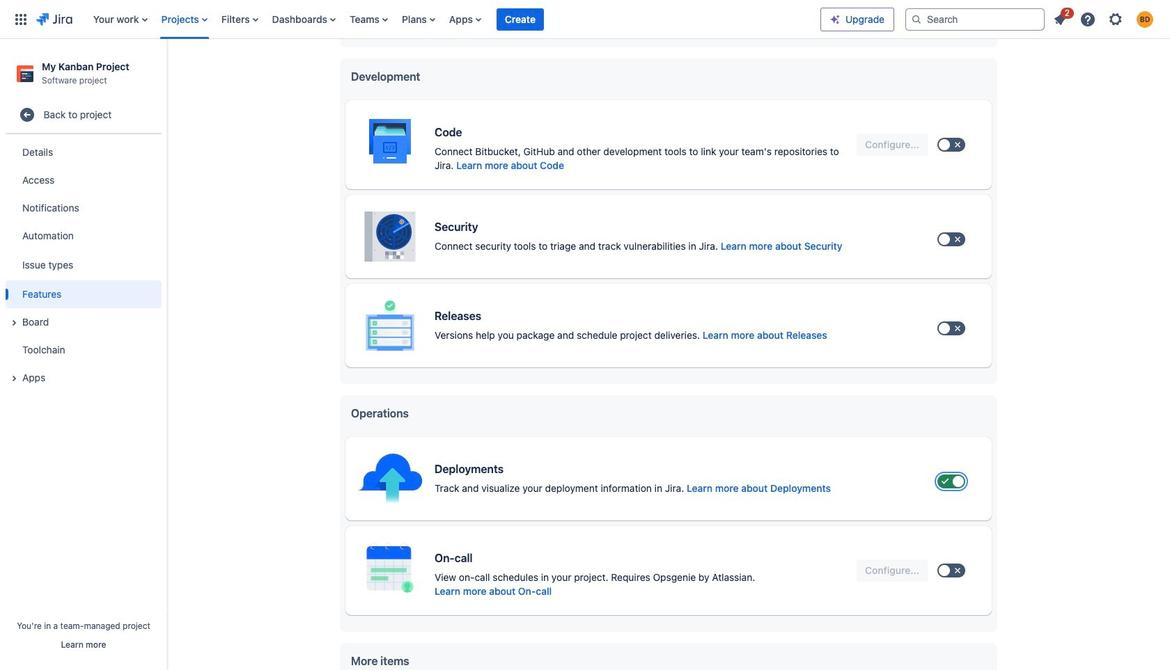Task type: locate. For each thing, give the bounding box(es) containing it.
appswitcher icon image
[[13, 11, 29, 28]]

1 horizontal spatial list item
[[1048, 5, 1074, 30]]

1 expand image from the top
[[6, 315, 22, 332]]

help image
[[1080, 11, 1096, 28]]

group inside sidebar 'element'
[[6, 135, 162, 396]]

Search field
[[905, 8, 1045, 30]]

1 vertical spatial expand image
[[6, 371, 22, 387]]

0 horizontal spatial list item
[[497, 0, 544, 39]]

None search field
[[905, 8, 1045, 30]]

settings image
[[1107, 11, 1124, 28]]

list
[[86, 0, 821, 39], [1048, 5, 1162, 32]]

0 vertical spatial expand image
[[6, 315, 22, 332]]

banner
[[0, 0, 1170, 39]]

jira image
[[36, 11, 72, 28], [36, 11, 72, 28]]

notifications image
[[1052, 11, 1068, 28]]

2 expand image from the top
[[6, 371, 22, 387]]

group
[[6, 135, 162, 396]]

list item inside list
[[1048, 5, 1074, 30]]

expand image
[[6, 315, 22, 332], [6, 371, 22, 387]]

list item
[[497, 0, 544, 39], [1048, 5, 1074, 30]]

sidebar element
[[0, 39, 167, 671]]



Task type: vqa. For each thing, say whether or not it's contained in the screenshot.
the Close ICON
no



Task type: describe. For each thing, give the bounding box(es) containing it.
your profile and settings image
[[1137, 11, 1153, 28]]

primary element
[[8, 0, 821, 39]]

1 horizontal spatial list
[[1048, 5, 1162, 32]]

sidebar navigation image
[[152, 56, 182, 84]]

0 horizontal spatial list
[[86, 0, 821, 39]]

search image
[[911, 14, 922, 25]]



